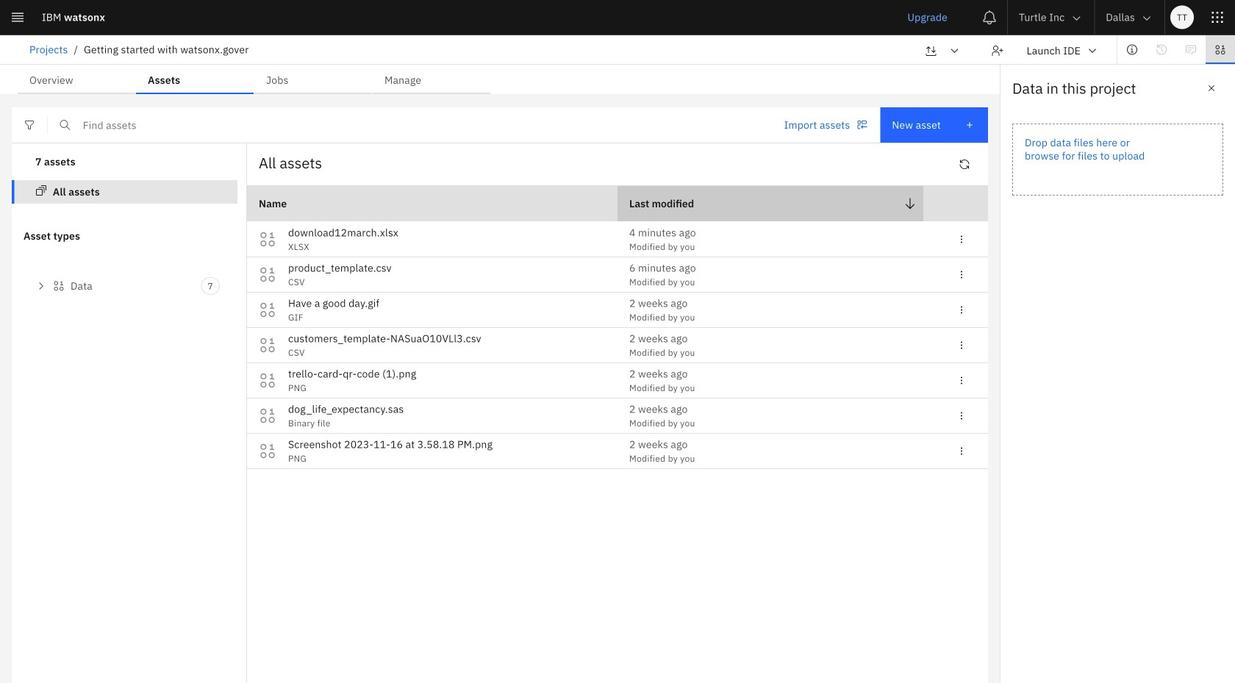 Task type: vqa. For each thing, say whether or not it's contained in the screenshot.
Open menu icon to the bottom
no



Task type: describe. For each thing, give the bounding box(es) containing it.
arrow image inside action bar element
[[949, 45, 961, 57]]

new asset image
[[964, 119, 976, 131]]

data image
[[1215, 44, 1227, 56]]

2 open and close overflow menu image from the top
[[956, 304, 968, 316]]

Find assets text field
[[48, 107, 772, 143]]

import assets image
[[856, 119, 868, 131]]

1 open and close overflow menu image from the top
[[956, 269, 968, 281]]

1 open and close overflow menu image from the top
[[956, 233, 968, 245]]

1 horizontal spatial arrow image
[[1141, 12, 1153, 24]]

turtle inc image
[[1070, 43, 1082, 55]]

global navigation element
[[0, 0, 1235, 683]]



Task type: locate. For each thing, give the bounding box(es) containing it.
4 open and close overflow menu image from the top
[[956, 375, 968, 386]]

1 vertical spatial arrow image
[[949, 45, 961, 57]]

notifications image
[[982, 10, 997, 25]]

0 vertical spatial open and close overflow menu image
[[956, 233, 968, 245]]

0 horizontal spatial arrow image
[[949, 45, 961, 57]]

0 horizontal spatial arrow image
[[1071, 12, 1083, 24]]

5 open and close overflow menu image from the top
[[956, 445, 968, 457]]

1 horizontal spatial arrow image
[[1087, 45, 1099, 57]]

pending collaborator table toolbar element
[[47, 549, 1188, 620]]

arrow image up turtle inc "image"
[[1071, 12, 1083, 24]]

1 vertical spatial open and close overflow menu image
[[956, 410, 968, 422]]

action bar element
[[0, 35, 1235, 65]]

1 vertical spatial arrow image
[[1087, 45, 1099, 57]]

open and close overflow menu image
[[956, 233, 968, 245], [956, 410, 968, 422]]

close image
[[1206, 82, 1218, 94]]

arrow image
[[1141, 12, 1153, 24], [949, 45, 961, 57]]

arrow image
[[1071, 12, 1083, 24], [1087, 45, 1099, 57]]

refresh image
[[959, 158, 971, 170]]

open and close overflow menu image
[[956, 269, 968, 281], [956, 304, 968, 316], [956, 339, 968, 351], [956, 375, 968, 386], [956, 445, 968, 457]]

0 vertical spatial arrow image
[[1141, 12, 1153, 24]]

arrow image inside action bar element
[[1087, 45, 1099, 57]]

None search field
[[48, 107, 772, 143]]

2 open and close overflow menu image from the top
[[956, 410, 968, 422]]

arrow image right turtle inc "image"
[[1087, 45, 1099, 57]]

3 open and close overflow menu image from the top
[[956, 339, 968, 351]]

data panel element
[[1000, 65, 1235, 683]]

tab list
[[18, 65, 490, 94]]

0 vertical spatial arrow image
[[1071, 12, 1083, 24]]



